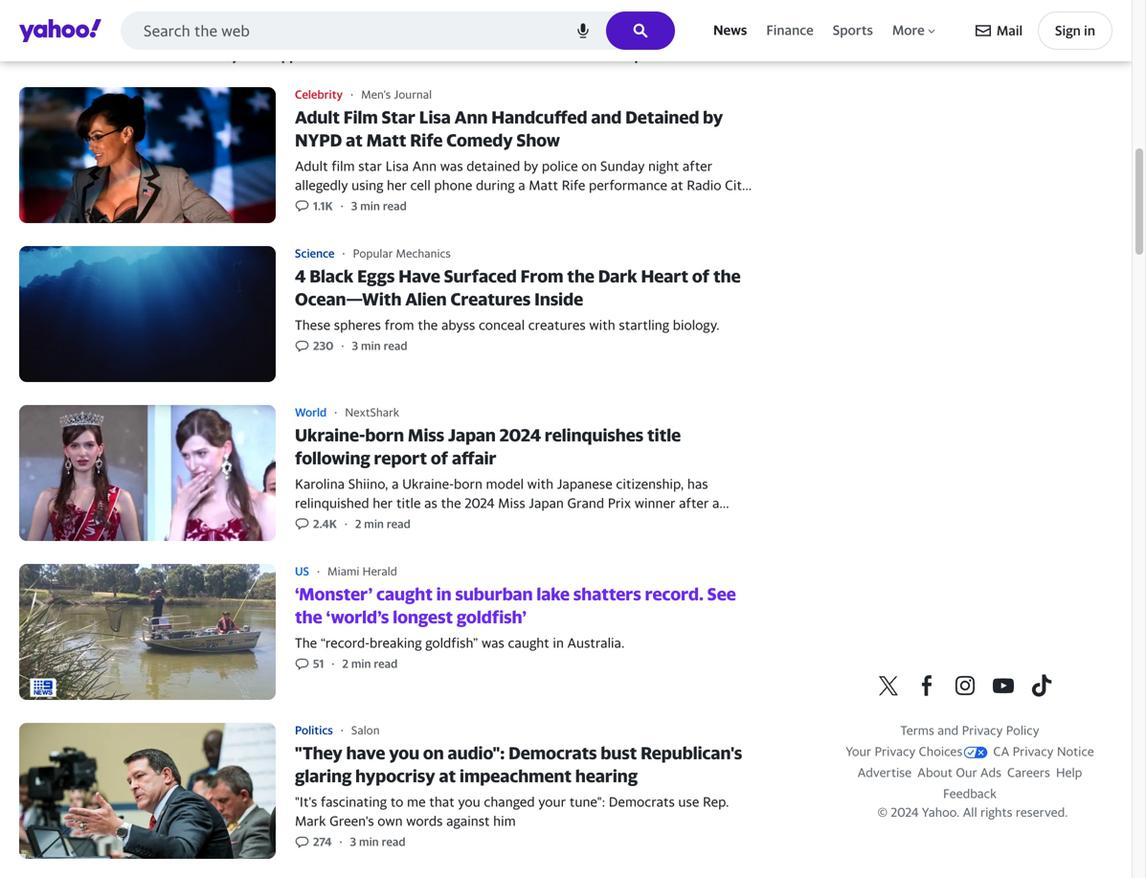 Task type: locate. For each thing, give the bounding box(es) containing it.
relinquishes
[[545, 425, 644, 445]]

the down 'monster' at the bottom of page
[[295, 607, 322, 627]]

our
[[956, 765, 977, 780]]

in up 'longest'
[[436, 584, 452, 604]]

2024 right japan
[[500, 425, 541, 445]]

caught
[[376, 584, 433, 604], [508, 635, 550, 651]]

startling
[[619, 317, 670, 333]]

1 vertical spatial caught
[[508, 635, 550, 651]]

was
[[482, 635, 505, 651]]

3
[[351, 199, 358, 213], [352, 339, 358, 352], [350, 835, 356, 849]]

read up popular
[[383, 199, 407, 213]]

lovers
[[748, 47, 786, 63]]

1 horizontal spatial democrats
[[609, 794, 675, 810]]

privacy for your privacy choices
[[875, 744, 916, 759]]

your privacy choices image
[[964, 747, 988, 759]]

changed
[[484, 794, 535, 810]]

ca privacy notice link
[[994, 744, 1094, 759]]

see right record. in the right of the page
[[708, 584, 736, 604]]

read down from
[[384, 339, 407, 352]]

0 vertical spatial in
[[1084, 23, 1096, 38]]

· for 274
[[339, 835, 342, 849]]

you inside "it's fascinating to me that you changed your tune": democrats use rep. mark green's own words against him
[[458, 794, 481, 810]]

alien
[[405, 289, 447, 309]]

privacy inside your privacy choices link
[[875, 744, 916, 759]]

· for politics
[[341, 724, 344, 737]]

1 vertical spatial 2024
[[500, 425, 541, 445]]

0 horizontal spatial of
[[431, 448, 448, 468]]

2
[[355, 517, 361, 531], [342, 657, 349, 670]]

1 horizontal spatial the
[[505, 30, 529, 45]]

min up herald
[[364, 517, 384, 531]]

3 right 1.1k
[[351, 199, 358, 213]]

0 horizontal spatial caught
[[376, 584, 433, 604]]

privacy up "careers"
[[1013, 744, 1054, 759]]

0 vertical spatial democrats
[[509, 743, 597, 763]]

0 vertical spatial to
[[596, 47, 609, 63]]

'monster'
[[295, 584, 373, 604]]

the down alien
[[418, 317, 438, 333]]

· right "2.4k"
[[345, 517, 348, 531]]

of inside ukraine-born miss japan 2024 relinquishes title following report of affair
[[431, 448, 448, 468]]

careers link
[[1008, 765, 1050, 780]]

0 horizontal spatial and
[[591, 107, 622, 128]]

the inside the stanley may have created the best water bottle ever
[[70, 47, 91, 63]]

1 vertical spatial 2
[[342, 657, 349, 670]]

0 horizontal spatial at
[[346, 130, 363, 150]]

1 vertical spatial and
[[938, 723, 959, 738]]

1 vertical spatial at
[[439, 766, 456, 786]]

about
[[918, 765, 953, 780]]

· up black at the top of page
[[342, 247, 345, 260]]

nextshark
[[345, 406, 400, 419]]

· left salon
[[341, 724, 344, 737]]

and
[[591, 107, 622, 128], [938, 723, 959, 738]]

· right '274'
[[339, 835, 342, 849]]

gift
[[777, 30, 799, 45]]

footer
[[833, 674, 1113, 821]]

sports
[[833, 22, 873, 38]]

0 vertical spatial at
[[346, 130, 363, 150]]

the left top
[[505, 30, 529, 45]]

feedback
[[943, 786, 997, 801]]

terms link
[[901, 723, 935, 738]]

1 horizontal spatial in
[[553, 635, 564, 651]]

0 horizontal spatial 2
[[342, 657, 349, 670]]

0 horizontal spatial democrats
[[509, 743, 597, 763]]

0 vertical spatial 2
[[355, 517, 361, 531]]

have up best
[[98, 30, 128, 45]]

you up hypocrisy
[[389, 743, 420, 763]]

ideas
[[667, 47, 700, 63]]

1 vertical spatial the
[[295, 635, 317, 651]]

min for caught
[[351, 657, 371, 670]]

valentine's
[[679, 30, 747, 45]]

have down salon
[[346, 743, 385, 763]]

2024 right ©
[[891, 805, 919, 820]]

republican's
[[641, 743, 742, 763]]

the
[[70, 47, 91, 63], [567, 266, 595, 286], [714, 266, 741, 286], [418, 317, 438, 333], [295, 607, 322, 627]]

news
[[714, 22, 747, 38]]

"they have you on audio": democrats bust republican's glaring hypocrisy at impeachment hearing link
[[19, 723, 803, 859]]

celebrity · men's journal
[[295, 88, 432, 101]]

at for nypd
[[346, 130, 363, 150]]

caught up 'longest'
[[376, 584, 433, 604]]

on
[[423, 743, 444, 763]]

· right the 51
[[332, 657, 335, 670]]

democrats inside "it's fascinating to me that you changed your tune": democrats use rep. mark green's own words against him
[[609, 794, 675, 810]]

0 horizontal spatial you
[[389, 743, 420, 763]]

at up 'that'
[[439, 766, 456, 786]]

1 vertical spatial see
[[708, 584, 736, 604]]

2024 left tv
[[505, 47, 537, 63]]

None search field
[[121, 11, 675, 50]]

advertise link
[[858, 765, 912, 780]]

0 vertical spatial and
[[591, 107, 622, 128]]

see more
[[946, 11, 1000, 26]]

read down breaking
[[374, 657, 398, 670]]

democrats inside "they have you on audio": democrats bust republican's glaring hypocrisy at impeachment hearing
[[509, 743, 597, 763]]

0 horizontal spatial privacy
[[875, 744, 916, 759]]

0 vertical spatial caught
[[376, 584, 433, 604]]

2 right "2.4k"
[[355, 517, 361, 531]]

· right '230'
[[341, 339, 344, 352]]

hypocrisy
[[355, 766, 435, 786]]

1 horizontal spatial see
[[946, 11, 967, 26]]

· right us
[[317, 565, 320, 578]]

matt
[[366, 130, 406, 150]]

democrats up impeachment
[[509, 743, 597, 763]]

min for have
[[359, 835, 379, 849]]

mail
[[997, 23, 1023, 38]]

in left australia.
[[553, 635, 564, 651]]

goldfish'
[[457, 607, 527, 627]]

surfaced
[[444, 266, 517, 286]]

in inside the 'monster' caught in suburban lake shatters record. see the 'world's longest goldfish'
[[436, 584, 452, 604]]

read down own
[[382, 835, 406, 849]]

the for the "record-breaking goldfish" was caught in australia.
[[295, 635, 317, 651]]

adult
[[295, 107, 340, 128]]

to down bowl
[[596, 47, 609, 63]]

min down green's at the left of the page
[[359, 835, 379, 849]]

1 horizontal spatial 2
[[355, 517, 361, 531]]

mark
[[295, 813, 326, 829]]

finance link
[[763, 18, 818, 43]]

min down "record-
[[351, 657, 371, 670]]

3 down green's at the left of the page
[[350, 835, 356, 849]]

3 down spheres on the top left
[[352, 339, 358, 352]]

2 vertical spatial to
[[390, 794, 404, 810]]

all
[[963, 805, 977, 820]]

1 horizontal spatial of
[[692, 266, 710, 286]]

privacy up advertise
[[875, 744, 916, 759]]

0 vertical spatial you
[[389, 743, 420, 763]]

© 2024 yahoo. all rights reserved.
[[878, 805, 1068, 820]]

0 horizontal spatial in
[[436, 584, 452, 604]]

and left detained at the right
[[591, 107, 622, 128]]

1 vertical spatial democrats
[[609, 794, 675, 810]]

at down film
[[346, 130, 363, 150]]

to inside the top super bowl 2024 tv deals to shop
[[596, 47, 609, 63]]

dark
[[598, 266, 637, 286]]

heart
[[641, 266, 689, 286]]

at for hypocrisy
[[439, 766, 456, 786]]

1 vertical spatial of
[[431, 448, 448, 468]]

1 vertical spatial you
[[458, 794, 481, 810]]

abyss
[[441, 317, 475, 333]]

230
[[313, 339, 334, 352]]

you
[[389, 743, 420, 763], [458, 794, 481, 810]]

2024 inside ukraine-born miss japan 2024 relinquishes title following report of affair
[[500, 425, 541, 445]]

1 horizontal spatial you
[[458, 794, 481, 810]]

popular
[[353, 247, 393, 260]]

0 vertical spatial the
[[505, 30, 529, 45]]

2 horizontal spatial privacy
[[1013, 744, 1054, 759]]

0 vertical spatial 2024
[[505, 47, 537, 63]]

1 horizontal spatial have
[[346, 743, 385, 763]]

0 vertical spatial 3
[[351, 199, 358, 213]]

· for celebrity
[[351, 88, 354, 101]]

against
[[446, 813, 490, 829]]

policy
[[1006, 723, 1040, 738]]

"record-
[[321, 635, 370, 651]]

bowl
[[596, 30, 626, 45]]

1 vertical spatial 3
[[352, 339, 358, 352]]

of inside 4 black eggs have surfaced from the dark heart of the ocean—with alien creatures inside
[[692, 266, 710, 286]]

democrats
[[509, 743, 597, 763], [609, 794, 675, 810]]

nypd
[[295, 130, 342, 150]]

democrats down hearing at right bottom
[[609, 794, 675, 810]]

conceal
[[479, 317, 525, 333]]

the inside the top super bowl 2024 tv deals to shop
[[505, 30, 529, 45]]

the down may at the top left of page
[[70, 47, 91, 63]]

apple's third-gen airpods just dropped to $140
[[181, 30, 313, 81]]

of
[[692, 266, 710, 286], [431, 448, 448, 468]]

0 vertical spatial have
[[98, 30, 128, 45]]

see left more
[[946, 11, 967, 26]]

min for born
[[364, 517, 384, 531]]

have
[[98, 30, 128, 45], [346, 743, 385, 763]]

at inside "they have you on audio": democrats bust republican's glaring hypocrisy at impeachment hearing
[[439, 766, 456, 786]]

politics
[[295, 724, 333, 737]]

2024 for tv
[[505, 47, 537, 63]]

you inside "they have you on audio": democrats bust republican's glaring hypocrisy at impeachment hearing
[[389, 743, 420, 763]]

1 horizontal spatial to
[[390, 794, 404, 810]]

0 horizontal spatial have
[[98, 30, 128, 45]]

your
[[846, 744, 872, 759]]

of down miss
[[431, 448, 448, 468]]

2024 inside the top super bowl 2024 tv deals to shop
[[505, 47, 537, 63]]

at
[[346, 130, 363, 150], [439, 766, 456, 786]]

· right 1.1k
[[341, 199, 344, 213]]

min down spheres on the top left
[[361, 339, 381, 352]]

super
[[556, 30, 593, 45]]

0 vertical spatial see
[[946, 11, 967, 26]]

stanley may have created the best water bottle ever
[[19, 30, 160, 81]]

· left men's
[[351, 88, 354, 101]]

2 horizontal spatial in
[[1084, 23, 1096, 38]]

1 vertical spatial in
[[436, 584, 452, 604]]

dropped
[[260, 47, 313, 63]]

toolbar
[[976, 11, 1113, 50]]

of right heart
[[692, 266, 710, 286]]

privacy up your privacy choices image at bottom
[[962, 723, 1003, 738]]

inside
[[535, 289, 583, 309]]

have inside "they have you on audio": democrats bust republican's glaring hypocrisy at impeachment hearing
[[346, 743, 385, 763]]

you up against
[[458, 794, 481, 810]]

0 vertical spatial of
[[692, 266, 710, 286]]

to
[[596, 47, 609, 63], [181, 65, 195, 81], [390, 794, 404, 810]]

read for caught
[[374, 657, 398, 670]]

privacy inside ca privacy notice advertise about our ads careers help feedback
[[1013, 744, 1054, 759]]

third-
[[229, 30, 265, 45]]

2 down "record-
[[342, 657, 349, 670]]

min right 1.1k
[[360, 199, 380, 213]]

read up herald
[[387, 517, 411, 531]]

min for film
[[360, 199, 380, 213]]

at inside adult film star lisa ann handcuffed and detained by nypd at matt rife comedy show
[[346, 130, 363, 150]]

read for film
[[383, 199, 407, 213]]

3 for have
[[350, 835, 356, 849]]

in right sign
[[1084, 23, 1096, 38]]

1 vertical spatial to
[[181, 65, 195, 81]]

· up the 'ukraine-'
[[334, 406, 337, 419]]

in inside toolbar
[[1084, 23, 1096, 38]]

to left $140 on the left of page
[[181, 65, 195, 81]]

0 horizontal spatial see
[[708, 584, 736, 604]]

· for world
[[334, 406, 337, 419]]

apple's
[[181, 30, 226, 45]]

the up the 51
[[295, 635, 317, 651]]

min
[[360, 199, 380, 213], [361, 339, 381, 352], [364, 517, 384, 531], [351, 657, 371, 670], [359, 835, 379, 849]]

0 horizontal spatial to
[[181, 65, 195, 81]]

2 horizontal spatial to
[[596, 47, 609, 63]]

top
[[532, 30, 553, 45]]

and up choices
[[938, 723, 959, 738]]

1 horizontal spatial at
[[439, 766, 456, 786]]

min for black
[[361, 339, 381, 352]]

· for 2.4k
[[345, 517, 348, 531]]

about our ads link
[[918, 765, 1002, 780]]

the up inside
[[567, 266, 595, 286]]

footer containing terms
[[833, 674, 1113, 821]]

1 vertical spatial have
[[346, 743, 385, 763]]

fave
[[387, 47, 414, 63]]

mechanics
[[396, 247, 451, 260]]

·
[[351, 88, 354, 101], [341, 199, 344, 213], [342, 247, 345, 260], [341, 339, 344, 352], [334, 406, 337, 419], [345, 517, 348, 531], [317, 565, 320, 578], [332, 657, 335, 670], [341, 724, 344, 737], [339, 835, 342, 849]]

me
[[407, 794, 426, 810]]

to left "me"
[[390, 794, 404, 810]]

adult film star lisa ann handcuffed and detained by nypd at matt rife comedy show
[[295, 107, 723, 150]]

words
[[406, 813, 443, 829]]

$140
[[198, 65, 228, 81]]

the "record-breaking goldfish" was caught in australia.
[[295, 635, 625, 651]]

3 for black
[[352, 339, 358, 352]]

1 horizontal spatial and
[[938, 723, 959, 738]]

caught right was
[[508, 635, 550, 651]]

0 horizontal spatial the
[[295, 635, 317, 651]]

taylor
[[424, 30, 463, 45]]

2 vertical spatial 3
[[350, 835, 356, 849]]

detained
[[626, 107, 699, 128]]



Task type: vqa. For each thing, say whether or not it's contained in the screenshot.
israel option
no



Task type: describe. For each thing, give the bounding box(es) containing it.
report
[[374, 448, 427, 468]]

2 for report
[[355, 517, 361, 531]]

careers
[[1008, 765, 1050, 780]]

search image
[[633, 23, 648, 38]]

news link
[[710, 18, 751, 43]]

black
[[310, 266, 354, 286]]

tv
[[540, 47, 557, 63]]

1 horizontal spatial caught
[[508, 635, 550, 651]]

2 vertical spatial in
[[553, 635, 564, 651]]

2 for the
[[342, 657, 349, 670]]

spheres
[[334, 317, 381, 333]]

mail link
[[976, 13, 1023, 48]]

2 vertical spatial 2024
[[891, 805, 919, 820]]

stanley may have created the best water bottle ever link
[[19, 9, 164, 81]]

1 horizontal spatial privacy
[[962, 723, 1003, 738]]

see inside see more link
[[946, 11, 967, 26]]

these spheres from the abyss conceal creatures with startling biology.
[[295, 317, 720, 333]]

51 · 2 min read
[[313, 657, 398, 670]]

· for 230
[[341, 339, 344, 352]]

bottle
[[19, 65, 57, 81]]

'world's
[[326, 607, 389, 627]]

fascinating
[[321, 794, 387, 810]]

stanley
[[19, 30, 65, 45]]

9 valentine's day gift ideas for car lovers
[[667, 30, 799, 63]]

may
[[69, 30, 95, 45]]

read for born
[[387, 517, 411, 531]]

the inside the 'monster' caught in suburban lake shatters record. see the 'world's longest goldfish'
[[295, 607, 322, 627]]

of for the
[[692, 266, 710, 286]]

to inside apple's third-gen airpods just dropped to $140
[[181, 65, 195, 81]]

1.1k · 3 min read
[[313, 199, 407, 213]]

9 valentine's day gift ideas for car lovers link
[[667, 9, 812, 64]]

2.4k comments element
[[313, 517, 337, 532]]

deals
[[560, 47, 593, 63]]

see inside the 'monster' caught in suburban lake shatters record. see the 'world's longest goldfish'
[[708, 584, 736, 604]]

· for science
[[342, 247, 345, 260]]

lisa
[[419, 107, 451, 128]]

ocean—with
[[295, 289, 402, 309]]

day
[[750, 30, 774, 45]]

2024 for relinquishes
[[500, 425, 541, 445]]

'monster' caught in suburban lake shatters record. see the 'world's longest goldfish'
[[295, 584, 736, 627]]

Search query text field
[[121, 11, 675, 50]]

us
[[295, 565, 309, 578]]

we've
[[343, 30, 381, 45]]

'monster' caught in suburban lake shatters record. see the 'world's longest goldfish' link
[[19, 564, 803, 700]]

him
[[493, 813, 516, 829]]

australia.
[[568, 635, 625, 651]]

ca privacy notice advertise about our ads careers help feedback
[[858, 744, 1094, 801]]

your
[[538, 794, 566, 810]]

of for affair
[[431, 448, 448, 468]]

1.1k comments element
[[313, 199, 333, 214]]

· for 1.1k
[[341, 199, 344, 213]]

"it's fascinating to me that you changed your tune": democrats use rep. mark green's own words against him
[[295, 794, 729, 829]]

privacy for ca privacy notice advertise about our ads careers help feedback
[[1013, 744, 1054, 759]]

film
[[344, 107, 378, 128]]

9
[[667, 30, 676, 45]]

from
[[385, 317, 414, 333]]

sign in link
[[1038, 11, 1113, 50]]

politics · salon
[[295, 724, 380, 737]]

journal
[[394, 88, 432, 101]]

read for black
[[384, 339, 407, 352]]

caught inside the 'monster' caught in suburban lake shatters record. see the 'world's longest goldfish'
[[376, 584, 433, 604]]

3 for film
[[351, 199, 358, 213]]

science · popular mechanics
[[295, 247, 451, 260]]

ca
[[994, 744, 1010, 759]]

to inside "it's fascinating to me that you changed your tune": democrats use rep. mark green's own words against him
[[390, 794, 404, 810]]

title
[[647, 425, 681, 445]]

274 comments element
[[313, 835, 332, 850]]

just
[[233, 47, 257, 63]]

"it's
[[295, 794, 317, 810]]

best
[[94, 47, 121, 63]]

toolbar containing mail
[[976, 11, 1113, 50]]

finance
[[767, 22, 814, 38]]

see more link
[[852, 11, 1094, 27]]

science
[[295, 247, 335, 260]]

· for 51
[[332, 657, 335, 670]]

the up "biology."
[[714, 266, 741, 286]]

for
[[703, 47, 722, 63]]

handcuffed
[[492, 107, 588, 128]]

green's
[[330, 813, 374, 829]]

have inside the stanley may have created the best water bottle ever
[[98, 30, 128, 45]]

274 · 3 min read
[[313, 835, 406, 849]]

water
[[124, 47, 160, 63]]

ads
[[981, 765, 1002, 780]]

230 comments element
[[313, 339, 334, 353]]

2.4k
[[313, 517, 337, 531]]

· for us
[[317, 565, 320, 578]]

affair
[[452, 448, 497, 468]]

lipsticks
[[343, 65, 394, 81]]

following
[[295, 448, 370, 468]]

audio":
[[448, 743, 505, 763]]

read for have
[[382, 835, 406, 849]]

creatures
[[528, 317, 586, 333]]

suburban
[[455, 584, 533, 604]]

the top super bowl 2024 tv deals to shop
[[505, 30, 643, 63]]

and inside footer
[[938, 723, 959, 738]]

and inside adult film star lisa ann handcuffed and detained by nypd at matt rife comedy show
[[591, 107, 622, 128]]

biology.
[[673, 317, 720, 333]]

lake
[[537, 584, 570, 604]]

these
[[295, 317, 331, 333]]

2.4k · 2 min read
[[313, 517, 411, 531]]

choices
[[919, 744, 963, 759]]

1.1k
[[313, 199, 333, 213]]

with
[[589, 317, 616, 333]]

4 black eggs have surfaced from the dark heart of the ocean—with alien creatures inside link
[[19, 246, 803, 382]]

51 comments element
[[313, 656, 324, 671]]

airpods
[[181, 47, 230, 63]]

miss
[[408, 425, 445, 445]]

breaking
[[370, 635, 422, 651]]

the for the top super bowl 2024 tv deals to shop
[[505, 30, 529, 45]]

the top super bowl 2024 tv deals to shop link
[[505, 9, 650, 64]]

privacy policy link
[[962, 723, 1040, 738]]

ukraine-born miss japan 2024 relinquishes title following report of affair link
[[19, 405, 803, 541]]

"they have you on audio": democrats bust republican's glaring hypocrisy at impeachment hearing
[[295, 743, 742, 786]]

record.
[[645, 584, 704, 604]]



